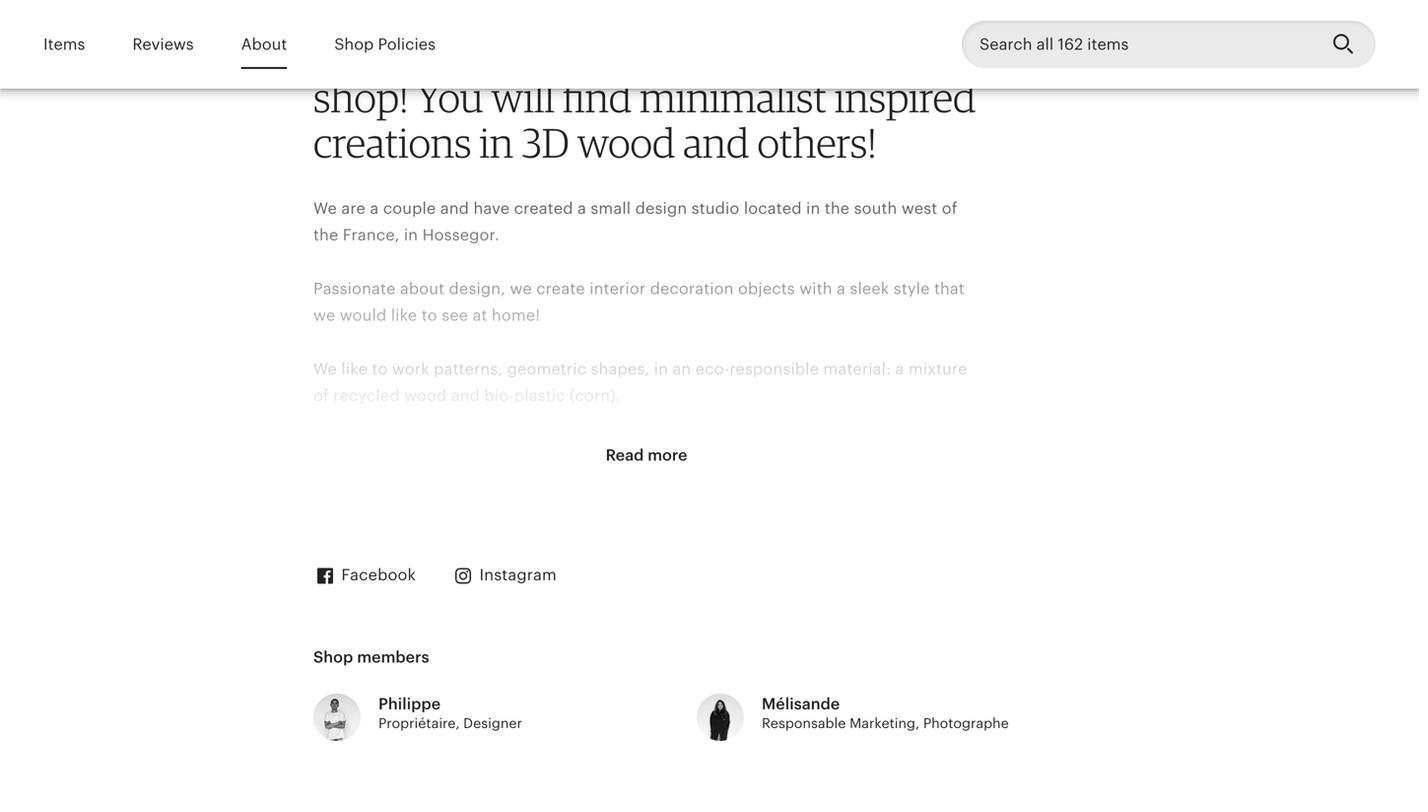 Task type: vqa. For each thing, say whether or not it's contained in the screenshot.
manufacture
yes



Task type: locate. For each thing, give the bounding box(es) containing it.
a left small
[[578, 199, 586, 217]]

0 vertical spatial we
[[313, 199, 337, 217]]

materials
[[637, 575, 708, 592]]

facebook link
[[313, 564, 416, 588]]

this left means
[[313, 601, 345, 619]]

with right objects
[[800, 280, 833, 298]]

we left couple
[[313, 199, 337, 217]]

0 vertical spatial are
[[341, 199, 366, 217]]

1 vertical spatial 3d
[[451, 441, 472, 458]]

passionate about design, we create interior decoration objects with a sleek style that we would like to see at home!
[[313, 280, 965, 324]]

0 vertical spatial of
[[942, 199, 958, 217]]

hossegor.
[[422, 226, 500, 244]]

south
[[854, 199, 897, 217]]

wood down work at the left top of the page
[[404, 387, 447, 405]]

wood inside welcome to our minimum design shop! you will find minimalist inspired creations in 3d wood and others!
[[577, 118, 675, 167]]

0 horizontal spatial this
[[313, 601, 345, 619]]

0 horizontal spatial with
[[489, 467, 522, 485]]

photographe
[[923, 716, 1009, 732]]

france,
[[343, 226, 400, 244]]

0 vertical spatial design
[[635, 199, 687, 217]]

0 vertical spatial like
[[391, 307, 417, 324]]

creations up manufacture
[[347, 441, 418, 458]]

philippe
[[378, 696, 441, 713]]

interior
[[590, 280, 646, 298]]

like down about at top
[[391, 307, 417, 324]]

responsable
[[762, 716, 846, 732]]

we left facebook
[[313, 575, 337, 592]]

inspired
[[835, 72, 976, 122]]

2 horizontal spatial the
[[825, 199, 850, 217]]

1 vertical spatial shop
[[313, 649, 353, 666]]

0 horizontal spatial 3d
[[451, 441, 472, 458]]

and down patterns,
[[451, 387, 480, 405]]

facebook
[[341, 566, 416, 584]]

reviews link
[[132, 21, 194, 67]]

us!
[[462, 601, 484, 619]]

complex
[[618, 467, 685, 485]]

we are a couple and have created a small design studio located in the south west of the france, in hossegor.
[[313, 199, 958, 244]]

find
[[563, 72, 632, 122]]

1 vertical spatial like
[[341, 360, 368, 378]]

new up particularly
[[578, 441, 610, 458]]

this inside our creations are 3d printed. this new manufacturing technique allows us to manufacture products with particularly complex lines and to customize our products.
[[542, 441, 573, 458]]

creations inside our creations are 3d printed. this new manufacturing technique allows us to manufacture products with particularly complex lines and to customize our products.
[[347, 441, 418, 458]]

are up france,
[[341, 199, 366, 217]]

products
[[416, 467, 485, 485]]

a left lot
[[404, 601, 413, 619]]

of left recycled on the left of the page
[[313, 387, 329, 405]]

to inside we like to work patterns, geometric shapes, in an eco-responsible material: a mixture of recycled wood and bio-plastic (corn).
[[372, 360, 388, 378]]

design
[[635, 199, 687, 217], [525, 575, 577, 592]]

design right on
[[525, 575, 577, 592]]

customize
[[783, 467, 862, 485]]

are
[[341, 199, 366, 217], [423, 441, 447, 458], [341, 575, 366, 592]]

shop
[[334, 35, 374, 53], [313, 649, 353, 666]]

like inside passionate about design, we create interior decoration objects with a sleek style that we would like to see at home!
[[391, 307, 417, 324]]

2 vertical spatial the
[[495, 575, 520, 592]]

1 vertical spatial design
[[525, 575, 577, 592]]

we inside we are a couple and have created a small design studio located in the south west of the france, in hossegor.
[[313, 199, 337, 217]]

1 vertical spatial are
[[423, 441, 447, 458]]

products.
[[896, 467, 970, 485]]

3d up created
[[522, 118, 569, 167]]

and inside our creations are 3d printed. this new manufacturing technique allows us to manufacture products with particularly complex lines and to customize our products.
[[729, 467, 758, 485]]

1 vertical spatial we
[[313, 307, 335, 324]]

read
[[606, 446, 644, 464]]

creations up couple
[[313, 118, 472, 167]]

items link
[[43, 21, 85, 67]]

and right lines
[[729, 467, 758, 485]]

new inside we are also working on the design of new materials from recycling various materials! this means a lot to us!
[[601, 575, 633, 592]]

the left the south
[[825, 199, 850, 217]]

mélisande responsable marketing, photographe
[[762, 696, 1009, 732]]

mélisande
[[762, 696, 840, 713]]

0 vertical spatial our
[[527, 27, 586, 76]]

2 vertical spatial we
[[313, 575, 337, 592]]

responsible
[[730, 360, 819, 378]]

3 we from the top
[[313, 575, 337, 592]]

a
[[370, 199, 379, 217], [578, 199, 586, 217], [837, 280, 846, 298], [895, 360, 904, 378], [404, 601, 413, 619]]

on
[[471, 575, 491, 592]]

3d inside our creations are 3d printed. this new manufacturing technique allows us to manufacture products with particularly complex lines and to customize our products.
[[451, 441, 472, 458]]

1 vertical spatial new
[[601, 575, 633, 592]]

our
[[527, 27, 586, 76], [866, 467, 892, 485]]

2 horizontal spatial of
[[942, 199, 958, 217]]

and
[[683, 118, 749, 167], [440, 199, 469, 217], [451, 387, 480, 405], [729, 467, 758, 485]]

shop left 'policies'
[[334, 35, 374, 53]]

0 vertical spatial new
[[578, 441, 610, 458]]

1 horizontal spatial 3d
[[522, 118, 569, 167]]

material:
[[823, 360, 891, 378]]

1 vertical spatial wood
[[404, 387, 447, 405]]

1 horizontal spatial our
[[866, 467, 892, 485]]

our inside welcome to our minimum design shop! you will find minimalist inspired creations in 3d wood and others!
[[527, 27, 586, 76]]

0 horizontal spatial like
[[341, 360, 368, 378]]

with down printed.
[[489, 467, 522, 485]]

wood up small
[[577, 118, 675, 167]]

1 horizontal spatial of
[[581, 575, 597, 592]]

we left would
[[313, 307, 335, 324]]

1 horizontal spatial this
[[542, 441, 573, 458]]

1 horizontal spatial we
[[510, 280, 532, 298]]

shop inside "link"
[[334, 35, 374, 53]]

a left sleek
[[837, 280, 846, 298]]

0 vertical spatial this
[[542, 441, 573, 458]]

design inside we are a couple and have created a small design studio located in the south west of the france, in hossegor.
[[635, 199, 687, 217]]

1 horizontal spatial wood
[[577, 118, 675, 167]]

2 we from the top
[[313, 360, 337, 378]]

are inside we are also working on the design of new materials from recycling various materials! this means a lot to us!
[[341, 575, 366, 592]]

have
[[474, 199, 510, 217]]

in down couple
[[404, 226, 418, 244]]

to right lot
[[442, 601, 458, 619]]

1 vertical spatial this
[[313, 601, 345, 619]]

0 vertical spatial creations
[[313, 118, 472, 167]]

0 horizontal spatial of
[[313, 387, 329, 405]]

1 vertical spatial of
[[313, 387, 329, 405]]

that
[[934, 280, 965, 298]]

of
[[942, 199, 958, 217], [313, 387, 329, 405], [581, 575, 597, 592]]

in
[[480, 118, 514, 167], [806, 199, 820, 217], [404, 226, 418, 244], [654, 360, 668, 378]]

we for we are also working on the design of new materials from recycling various materials! this means a lot to us!
[[313, 575, 337, 592]]

in inside welcome to our minimum design shop! you will find minimalist inspired creations in 3d wood and others!
[[480, 118, 514, 167]]

of right the instagram
[[581, 575, 597, 592]]

wood
[[577, 118, 675, 167], [404, 387, 447, 405]]

are left also
[[341, 575, 366, 592]]

like up recycled on the left of the page
[[341, 360, 368, 378]]

design inside we are also working on the design of new materials from recycling various materials! this means a lot to us!
[[525, 575, 577, 592]]

with inside our creations are 3d printed. this new manufacturing technique allows us to manufacture products with particularly complex lines and to customize our products.
[[489, 467, 522, 485]]

this
[[542, 441, 573, 458], [313, 601, 345, 619]]

like
[[391, 307, 417, 324], [341, 360, 368, 378]]

1 horizontal spatial with
[[800, 280, 833, 298]]

a up france,
[[370, 199, 379, 217]]

0 horizontal spatial wood
[[404, 387, 447, 405]]

we
[[313, 199, 337, 217], [313, 360, 337, 378], [313, 575, 337, 592]]

0 horizontal spatial the
[[313, 226, 338, 244]]

more
[[648, 446, 687, 464]]

0 horizontal spatial our
[[527, 27, 586, 76]]

shop for shop policies
[[334, 35, 374, 53]]

are for a
[[341, 199, 366, 217]]

of inside we like to work patterns, geometric shapes, in an eco-responsible material: a mixture of recycled wood and bio-plastic (corn).
[[313, 387, 329, 405]]

new left materials
[[601, 575, 633, 592]]

this up particularly
[[542, 441, 573, 458]]

1 vertical spatial creations
[[347, 441, 418, 458]]

with inside passionate about design, we create interior decoration objects with a sleek style that we would like to see at home!
[[800, 280, 833, 298]]

3d up products
[[451, 441, 472, 458]]

1 horizontal spatial like
[[391, 307, 417, 324]]

1 vertical spatial with
[[489, 467, 522, 485]]

to left see
[[422, 307, 437, 324]]

style
[[894, 280, 930, 298]]

0 vertical spatial shop
[[334, 35, 374, 53]]

1 we from the top
[[313, 199, 337, 217]]

we like to work patterns, geometric shapes, in an eco-responsible material: a mixture of recycled wood and bio-plastic (corn).
[[313, 360, 967, 405]]

to right the you
[[484, 27, 519, 76]]

2 vertical spatial of
[[581, 575, 597, 592]]

we are also working on the design of new materials from recycling various materials! this means a lot to us!
[[313, 575, 964, 619]]

0 horizontal spatial we
[[313, 307, 335, 324]]

a inside passionate about design, we create interior decoration objects with a sleek style that we would like to see at home!
[[837, 280, 846, 298]]

to up recycled on the left of the page
[[372, 360, 388, 378]]

in up have at the left of page
[[480, 118, 514, 167]]

shop left members
[[313, 649, 353, 666]]

recycled
[[333, 387, 400, 405]]

1 horizontal spatial design
[[635, 199, 687, 217]]

about
[[400, 280, 445, 298]]

of inside we are also working on the design of new materials from recycling various materials! this means a lot to us!
[[581, 575, 597, 592]]

and up studio
[[683, 118, 749, 167]]

the left france,
[[313, 226, 338, 244]]

the right on
[[495, 575, 520, 592]]

Search all 162 items text field
[[962, 21, 1317, 68]]

minimum
[[594, 27, 769, 76]]

are up products
[[423, 441, 447, 458]]

of right west
[[942, 199, 958, 217]]

0 vertical spatial wood
[[577, 118, 675, 167]]

0 vertical spatial with
[[800, 280, 833, 298]]

we up recycled on the left of the page
[[313, 360, 337, 378]]

create
[[536, 280, 585, 298]]

design right small
[[635, 199, 687, 217]]

a left "mixture"
[[895, 360, 904, 378]]

0 vertical spatial 3d
[[522, 118, 569, 167]]

new
[[578, 441, 610, 458], [601, 575, 633, 592]]

like inside we like to work patterns, geometric shapes, in an eco-responsible material: a mixture of recycled wood and bio-plastic (corn).
[[341, 360, 368, 378]]

are inside we are a couple and have created a small design studio located in the south west of the france, in hossegor.
[[341, 199, 366, 217]]

and up hossegor.
[[440, 199, 469, 217]]

we inside we like to work patterns, geometric shapes, in an eco-responsible material: a mixture of recycled wood and bio-plastic (corn).
[[313, 360, 337, 378]]

0 horizontal spatial design
[[525, 575, 577, 592]]

1 vertical spatial the
[[313, 226, 338, 244]]

minimalist
[[640, 72, 827, 122]]

1 horizontal spatial the
[[495, 575, 520, 592]]

are inside our creations are 3d printed. this new manufacturing technique allows us to manufacture products with particularly complex lines and to customize our products.
[[423, 441, 447, 458]]

we up home!
[[510, 280, 532, 298]]

1 vertical spatial our
[[866, 467, 892, 485]]

1 vertical spatial we
[[313, 360, 337, 378]]

see
[[442, 307, 468, 324]]

are for also
[[341, 575, 366, 592]]

plastic
[[514, 387, 565, 405]]

wood inside we like to work patterns, geometric shapes, in an eco-responsible material: a mixture of recycled wood and bio-plastic (corn).
[[404, 387, 447, 405]]

3d
[[522, 118, 569, 167], [451, 441, 472, 458]]

eco-
[[696, 360, 730, 378]]

2 vertical spatial are
[[341, 575, 366, 592]]

in left an
[[654, 360, 668, 378]]

to
[[484, 27, 519, 76], [422, 307, 437, 324], [372, 360, 388, 378], [888, 441, 904, 458], [762, 467, 778, 485], [442, 601, 458, 619]]

we inside we are also working on the design of new materials from recycling various materials! this means a lot to us!
[[313, 575, 337, 592]]

the
[[825, 199, 850, 217], [313, 226, 338, 244], [495, 575, 520, 592]]

technique
[[731, 441, 809, 458]]



Task type: describe. For each thing, give the bounding box(es) containing it.
lines
[[689, 467, 725, 485]]

welcome
[[313, 27, 476, 76]]

shop members
[[313, 649, 429, 666]]

to down technique
[[762, 467, 778, 485]]

policies
[[378, 35, 436, 53]]

items
[[43, 35, 85, 53]]

will
[[491, 72, 555, 122]]

propriétaire,
[[378, 716, 460, 732]]

work
[[392, 360, 430, 378]]

shop for shop members
[[313, 649, 353, 666]]

in inside we like to work patterns, geometric shapes, in an eco-responsible material: a mixture of recycled wood and bio-plastic (corn).
[[654, 360, 668, 378]]

to right 'us'
[[888, 441, 904, 458]]

0 vertical spatial we
[[510, 280, 532, 298]]

at
[[473, 307, 487, 324]]

allows
[[814, 441, 862, 458]]

to inside passionate about design, we create interior decoration objects with a sleek style that we would like to see at home!
[[422, 307, 437, 324]]

our inside our creations are 3d printed. this new manufacturing technique allows us to manufacture products with particularly complex lines and to customize our products.
[[866, 467, 892, 485]]

and inside we like to work patterns, geometric shapes, in an eco-responsible material: a mixture of recycled wood and bio-plastic (corn).
[[451, 387, 480, 405]]

from
[[712, 575, 749, 592]]

the inside we are also working on the design of new materials from recycling various materials! this means a lot to us!
[[495, 575, 520, 592]]

manufacturing
[[614, 441, 727, 458]]

to inside welcome to our minimum design shop! you will find minimalist inspired creations in 3d wood and others!
[[484, 27, 519, 76]]

materials!
[[888, 575, 964, 592]]

instagram
[[480, 566, 557, 584]]

3d inside welcome to our minimum design shop! you will find minimalist inspired creations in 3d wood and others!
[[522, 118, 569, 167]]

design
[[777, 27, 897, 76]]

read more button
[[588, 432, 705, 479]]

others!
[[757, 118, 877, 167]]

welcome to our minimum design shop! you will find minimalist inspired creations in 3d wood and others!
[[313, 27, 976, 167]]

sleek
[[850, 280, 889, 298]]

created
[[514, 199, 573, 217]]

located
[[744, 199, 802, 217]]

philippe propriétaire, designer
[[378, 696, 522, 732]]

various
[[828, 575, 884, 592]]

an
[[673, 360, 691, 378]]

a inside we like to work patterns, geometric shapes, in an eco-responsible material: a mixture of recycled wood and bio-plastic (corn).
[[895, 360, 904, 378]]

our creations are 3d printed. this new manufacturing technique allows us to manufacture products with particularly complex lines and to customize our products.
[[313, 441, 970, 485]]

you
[[416, 72, 483, 122]]

home!
[[492, 307, 540, 324]]

would
[[340, 307, 387, 324]]

we for we like to work patterns, geometric shapes, in an eco-responsible material: a mixture of recycled wood and bio-plastic (corn).
[[313, 360, 337, 378]]

couple
[[383, 199, 436, 217]]

shop policies link
[[334, 21, 436, 67]]

in right the "located"
[[806, 199, 820, 217]]

bio-
[[484, 387, 514, 405]]

this inside we are also working on the design of new materials from recycling various materials! this means a lot to us!
[[313, 601, 345, 619]]

marketing,
[[850, 716, 920, 732]]

shop policies
[[334, 35, 436, 53]]

lot
[[417, 601, 437, 619]]

instagram link
[[452, 564, 557, 588]]

means
[[349, 601, 400, 619]]

objects
[[738, 280, 795, 298]]

read more
[[606, 446, 687, 464]]

a inside we are also working on the design of new materials from recycling various materials! this means a lot to us!
[[404, 601, 413, 619]]

us
[[866, 441, 884, 458]]

working
[[405, 575, 467, 592]]

shop!
[[313, 72, 408, 122]]

manufacture
[[313, 467, 411, 485]]

recycling
[[753, 575, 824, 592]]

our
[[313, 441, 343, 458]]

(corn).
[[570, 387, 621, 405]]

decoration
[[650, 280, 734, 298]]

about
[[241, 35, 287, 53]]

0 vertical spatial the
[[825, 199, 850, 217]]

members
[[357, 649, 429, 666]]

to inside we are also working on the design of new materials from recycling various materials! this means a lot to us!
[[442, 601, 458, 619]]

patterns,
[[434, 360, 503, 378]]

small
[[591, 199, 631, 217]]

designer
[[463, 716, 522, 732]]

about link
[[241, 21, 287, 67]]

design,
[[449, 280, 506, 298]]

printed.
[[477, 441, 538, 458]]

reviews
[[132, 35, 194, 53]]

and inside we are a couple and have created a small design studio located in the south west of the france, in hossegor.
[[440, 199, 469, 217]]

particularly
[[527, 467, 614, 485]]

mixture
[[909, 360, 967, 378]]

new inside our creations are 3d printed. this new manufacturing technique allows us to manufacture products with particularly complex lines and to customize our products.
[[578, 441, 610, 458]]

shapes,
[[591, 360, 650, 378]]

passionate
[[313, 280, 396, 298]]

geometric
[[507, 360, 587, 378]]

we for we are a couple and have created a small design studio located in the south west of the france, in hossegor.
[[313, 199, 337, 217]]

creations inside welcome to our minimum design shop! you will find minimalist inspired creations in 3d wood and others!
[[313, 118, 472, 167]]

studio
[[692, 199, 740, 217]]

west
[[902, 199, 938, 217]]

of inside we are a couple and have created a small design studio located in the south west of the france, in hossegor.
[[942, 199, 958, 217]]

and inside welcome to our minimum design shop! you will find minimalist inspired creations in 3d wood and others!
[[683, 118, 749, 167]]

also
[[370, 575, 401, 592]]



